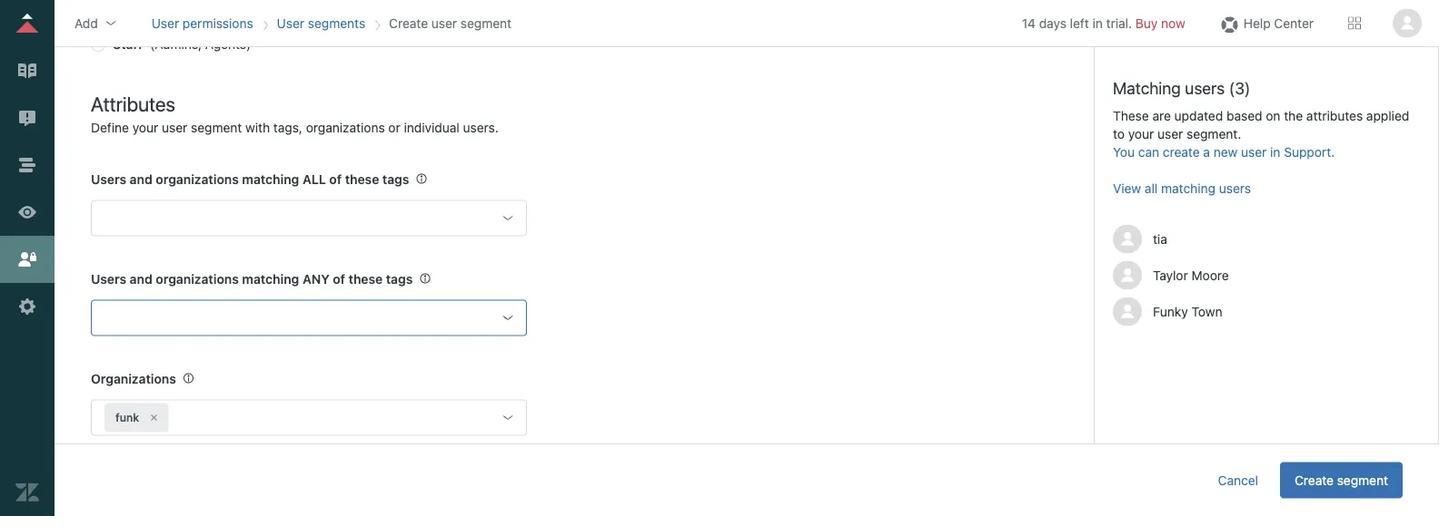 Task type: describe. For each thing, give the bounding box(es) containing it.
14
[[1022, 15, 1036, 30]]

Users and organizations matching ALL of these tags field
[[104, 204, 488, 234]]

cancel button
[[1204, 463, 1273, 499]]

add button
[[69, 10, 123, 37]]

and for users and organizations matching any of these tags
[[130, 272, 152, 287]]

new
[[1214, 145, 1238, 160]]

to
[[1113, 126, 1125, 141]]

days
[[1039, 15, 1067, 30]]

your inside attributes define your user segment with tags, organizations or individual users.
[[132, 120, 158, 135]]

zendesk image
[[15, 482, 39, 505]]

tags for users and organizations matching all of these tags
[[382, 172, 409, 187]]

user for user segments
[[277, 15, 304, 30]]

tia image
[[1113, 225, 1142, 254]]

organizations for any
[[156, 272, 239, 287]]

create segment
[[1295, 473, 1388, 488]]

users and organizations matching all of these tags element
[[91, 201, 527, 237]]

create
[[1163, 145, 1200, 160]]

tags,
[[273, 120, 303, 135]]

matching for users and organizations matching any of these tags
[[242, 272, 299, 287]]

these for all
[[345, 172, 379, 187]]

1 horizontal spatial segment
[[461, 15, 512, 30]]

(3)
[[1229, 78, 1251, 98]]

or
[[388, 120, 400, 135]]

and for users and organizations matching all of these tags
[[130, 172, 152, 187]]

remove image
[[148, 413, 159, 424]]

can
[[1138, 145, 1159, 160]]

user permissions image
[[15, 248, 39, 272]]

your inside "these are updated based on the attributes applied to your user segment. you can create a new user in support."
[[1128, 126, 1154, 141]]

organizations for all
[[156, 172, 239, 187]]

funky town
[[1153, 305, 1223, 320]]

town
[[1192, 305, 1223, 320]]

view
[[1113, 181, 1141, 196]]

applied
[[1366, 108, 1409, 123]]

matching
[[1113, 78, 1181, 98]]

these for any
[[349, 272, 383, 287]]

user permissions
[[152, 15, 253, 30]]

user segments
[[277, 15, 365, 30]]

segments
[[308, 15, 365, 30]]

are
[[1153, 108, 1171, 123]]

with
[[245, 120, 270, 135]]

on
[[1266, 108, 1281, 123]]

segment inside attributes define your user segment with tags, organizations or individual users.
[[191, 120, 242, 135]]

users for users and organizations matching all of these tags
[[91, 172, 126, 187]]

create for create segment
[[1295, 473, 1334, 488]]

taylor
[[1153, 268, 1188, 283]]

arrange content image
[[15, 154, 39, 177]]

navigation containing user permissions
[[148, 10, 515, 37]]

)
[[246, 37, 251, 52]]

now
[[1161, 15, 1185, 30]]

buy
[[1136, 15, 1158, 30]]

create segment button
[[1280, 463, 1403, 499]]

14 days left in trial. buy now
[[1022, 15, 1185, 30]]

organizations
[[91, 372, 176, 387]]

Users and organizations matching ANY of these tags field
[[104, 304, 488, 334]]

matching users (3)
[[1113, 78, 1251, 98]]

view all matching users
[[1113, 181, 1251, 196]]

support.
[[1284, 145, 1335, 160]]

individual
[[404, 120, 460, 135]]

updated
[[1174, 108, 1223, 123]]

all
[[1145, 181, 1158, 196]]

you can create a new user in support. link
[[1113, 145, 1335, 160]]

attributes
[[91, 93, 175, 116]]

staff ( admins, agents )
[[113, 37, 251, 52]]

view all matching users link
[[1113, 181, 1251, 196]]



Task type: vqa. For each thing, say whether or not it's contained in the screenshot.
These are updated based on the attributes applied to your user segment. You can create a new user in Support.
yes



Task type: locate. For each thing, give the bounding box(es) containing it.
1 and from the top
[[130, 172, 152, 187]]

1 vertical spatial create
[[1295, 473, 1334, 488]]

center
[[1274, 15, 1314, 30]]

2 vertical spatial segment
[[1337, 473, 1388, 488]]

1 users from the top
[[91, 172, 126, 187]]

create
[[389, 15, 428, 30], [1295, 473, 1334, 488]]

user up admins,
[[152, 15, 179, 30]]

0 vertical spatial tags
[[382, 172, 409, 187]]

segment inside button
[[1337, 473, 1388, 488]]

0 vertical spatial in
[[1093, 15, 1103, 30]]

users.
[[463, 120, 499, 135]]

0 vertical spatial and
[[130, 172, 152, 187]]

1 vertical spatial and
[[130, 272, 152, 287]]

funk
[[115, 413, 139, 425]]

matching
[[242, 172, 299, 187], [1161, 181, 1216, 196], [242, 272, 299, 287]]

these
[[1113, 108, 1149, 123]]

user
[[431, 15, 457, 30], [162, 120, 187, 135], [1158, 126, 1183, 141], [1241, 145, 1267, 160]]

these right all at the left
[[345, 172, 379, 187]]

funky
[[1153, 305, 1188, 320]]

of for any
[[333, 272, 345, 287]]

1 vertical spatial tags
[[386, 272, 413, 287]]

1 horizontal spatial your
[[1128, 126, 1154, 141]]

of right all at the left
[[329, 172, 342, 187]]

user for user permissions
[[152, 15, 179, 30]]

customize design image
[[15, 201, 39, 224]]

users
[[91, 172, 126, 187], [91, 272, 126, 287]]

create inside navigation
[[389, 15, 428, 30]]

0 vertical spatial create
[[389, 15, 428, 30]]

define
[[91, 120, 129, 135]]

user permissions link
[[152, 15, 253, 30]]

these are updated based on the attributes applied to your user segment. you can create a new user in support.
[[1113, 108, 1409, 160]]

segment
[[461, 15, 512, 30], [191, 120, 242, 135], [1337, 473, 1388, 488]]

help center button
[[1213, 10, 1319, 37]]

in right left
[[1093, 15, 1103, 30]]

taylor moore
[[1153, 268, 1229, 283]]

zendesk products image
[[1348, 17, 1361, 30]]

any
[[303, 272, 330, 287]]

0 horizontal spatial user
[[152, 15, 179, 30]]

1 vertical spatial in
[[1270, 145, 1281, 160]]

help center
[[1244, 15, 1314, 30]]

of for all
[[329, 172, 342, 187]]

1 horizontal spatial in
[[1270, 145, 1281, 160]]

of right any
[[333, 272, 345, 287]]

you
[[1113, 145, 1135, 160]]

users and organizations matching any of these tags element
[[91, 301, 527, 337]]

matching left any
[[242, 272, 299, 287]]

users up the updated
[[1185, 78, 1225, 98]]

matching down create
[[1161, 181, 1216, 196]]

0 vertical spatial segment
[[461, 15, 512, 30]]

organizations inside attributes define your user segment with tags, organizations or individual users.
[[306, 120, 385, 135]]

create inside button
[[1295, 473, 1334, 488]]

of
[[329, 172, 342, 187], [333, 272, 345, 287]]

user
[[152, 15, 179, 30], [277, 15, 304, 30]]

a
[[1203, 145, 1210, 160]]

your
[[132, 120, 158, 135], [1128, 126, 1154, 141]]

and
[[130, 172, 152, 187], [130, 272, 152, 287]]

funky town image
[[1113, 298, 1142, 327]]

help
[[1244, 15, 1271, 30]]

agents
[[205, 37, 246, 52]]

tags right any
[[386, 272, 413, 287]]

user inside attributes define your user segment with tags, organizations or individual users.
[[162, 120, 187, 135]]

user segments link
[[277, 15, 365, 30]]

2 and from the top
[[130, 272, 152, 287]]

the
[[1284, 108, 1303, 123]]

organizations
[[306, 120, 385, 135], [156, 172, 239, 187], [156, 272, 239, 287]]

in left support. at top right
[[1270, 145, 1281, 160]]

your up can
[[1128, 126, 1154, 141]]

settings image
[[15, 295, 39, 319]]

all
[[303, 172, 326, 187]]

trial.
[[1106, 15, 1132, 30]]

matching for users and organizations matching all of these tags
[[242, 172, 299, 187]]

1 vertical spatial users
[[1219, 181, 1251, 196]]

users and organizations matching all of these tags
[[91, 172, 409, 187]]

in inside "these are updated based on the attributes applied to your user segment. you can create a new user in support."
[[1270, 145, 1281, 160]]

users for users and organizations matching any of these tags
[[91, 272, 126, 287]]

0 vertical spatial users
[[1185, 78, 1225, 98]]

0 horizontal spatial your
[[132, 120, 158, 135]]

funk option
[[104, 404, 168, 433]]

2 horizontal spatial segment
[[1337, 473, 1388, 488]]

these
[[345, 172, 379, 187], [349, 272, 383, 287]]

staff
[[113, 37, 143, 52]]

users
[[1185, 78, 1225, 98], [1219, 181, 1251, 196]]

segment.
[[1187, 126, 1241, 141]]

cancel
[[1218, 473, 1258, 488]]

in
[[1093, 15, 1103, 30], [1270, 145, 1281, 160]]

matching left all at the left
[[242, 172, 299, 187]]

create right cancel
[[1295, 473, 1334, 488]]

0 horizontal spatial in
[[1093, 15, 1103, 30]]

0 vertical spatial of
[[329, 172, 342, 187]]

attributes define your user segment with tags, organizations or individual users.
[[91, 93, 499, 135]]

0 vertical spatial organizations
[[306, 120, 385, 135]]

1 vertical spatial of
[[333, 272, 345, 287]]

navigation
[[148, 10, 515, 37]]

1 vertical spatial segment
[[191, 120, 242, 135]]

2 user from the left
[[277, 15, 304, 30]]

attributes
[[1306, 108, 1363, 123]]

0 horizontal spatial segment
[[191, 120, 242, 135]]

1 vertical spatial users
[[91, 272, 126, 287]]

user left segments
[[277, 15, 304, 30]]

admins,
[[155, 37, 202, 52]]

0 vertical spatial these
[[345, 172, 379, 187]]

left
[[1070, 15, 1089, 30]]

(
[[150, 37, 155, 52]]

create right segments
[[389, 15, 428, 30]]

tags for users and organizations matching any of these tags
[[386, 272, 413, 287]]

organizations element
[[91, 401, 527, 437]]

taylor moore image
[[1113, 261, 1142, 290]]

1 horizontal spatial create
[[1295, 473, 1334, 488]]

users down new
[[1219, 181, 1251, 196]]

add
[[75, 15, 98, 30]]

permissions
[[183, 15, 253, 30]]

0 vertical spatial users
[[91, 172, 126, 187]]

users and organizations matching any of these tags
[[91, 272, 413, 287]]

create user segment
[[389, 15, 512, 30]]

moderate content image
[[15, 106, 39, 130]]

1 vertical spatial these
[[349, 272, 383, 287]]

your down attributes
[[132, 120, 158, 135]]

2 users from the top
[[91, 272, 126, 287]]

2 vertical spatial organizations
[[156, 272, 239, 287]]

tags
[[382, 172, 409, 187], [386, 272, 413, 287]]

create for create user segment
[[389, 15, 428, 30]]

tags down or
[[382, 172, 409, 187]]

manage articles image
[[15, 59, 39, 83]]

based
[[1227, 108, 1263, 123]]

moore
[[1192, 268, 1229, 283]]

0 horizontal spatial create
[[389, 15, 428, 30]]

tia
[[1153, 232, 1167, 247]]

these right any
[[349, 272, 383, 287]]

1 vertical spatial organizations
[[156, 172, 239, 187]]

1 user from the left
[[152, 15, 179, 30]]

1 horizontal spatial user
[[277, 15, 304, 30]]



